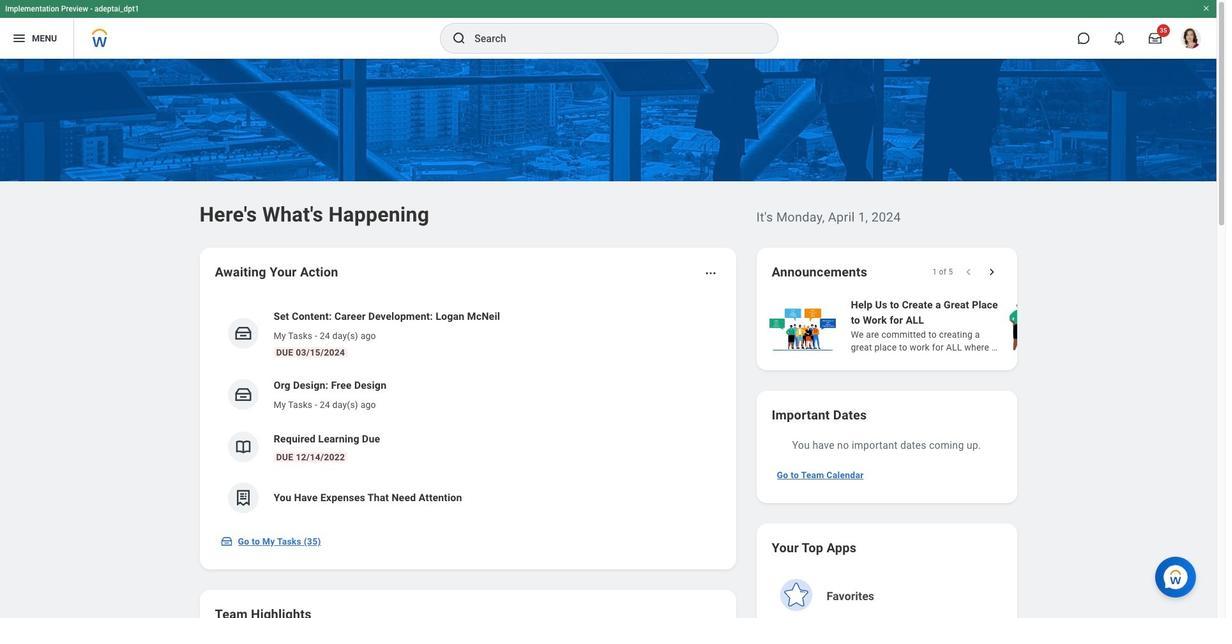 Task type: vqa. For each thing, say whether or not it's contained in the screenshot.
fifth CS- from the bottom
no



Task type: describe. For each thing, give the bounding box(es) containing it.
profile logan mcneil image
[[1181, 28, 1201, 51]]

related actions image
[[704, 267, 717, 280]]

chevron right small image
[[985, 266, 998, 278]]

0 horizontal spatial list
[[215, 299, 721, 524]]

close environment banner image
[[1203, 4, 1210, 12]]

1 horizontal spatial list
[[767, 296, 1226, 355]]

1 vertical spatial inbox image
[[233, 385, 253, 404]]



Task type: locate. For each thing, give the bounding box(es) containing it.
Search Workday  search field
[[475, 24, 752, 52]]

chevron left small image
[[962, 266, 975, 278]]

banner
[[0, 0, 1217, 59]]

inbox large image
[[1149, 32, 1162, 45]]

inbox image
[[233, 324, 253, 343], [233, 385, 253, 404], [220, 535, 233, 548]]

2 vertical spatial inbox image
[[220, 535, 233, 548]]

dashboard expenses image
[[233, 489, 253, 508]]

0 vertical spatial inbox image
[[233, 324, 253, 343]]

notifications large image
[[1113, 32, 1126, 45]]

justify image
[[11, 31, 27, 46]]

list
[[767, 296, 1226, 355], [215, 299, 721, 524]]

main content
[[0, 59, 1226, 618]]

status
[[933, 267, 953, 277]]

search image
[[452, 31, 467, 46]]

book open image
[[233, 438, 253, 457]]



